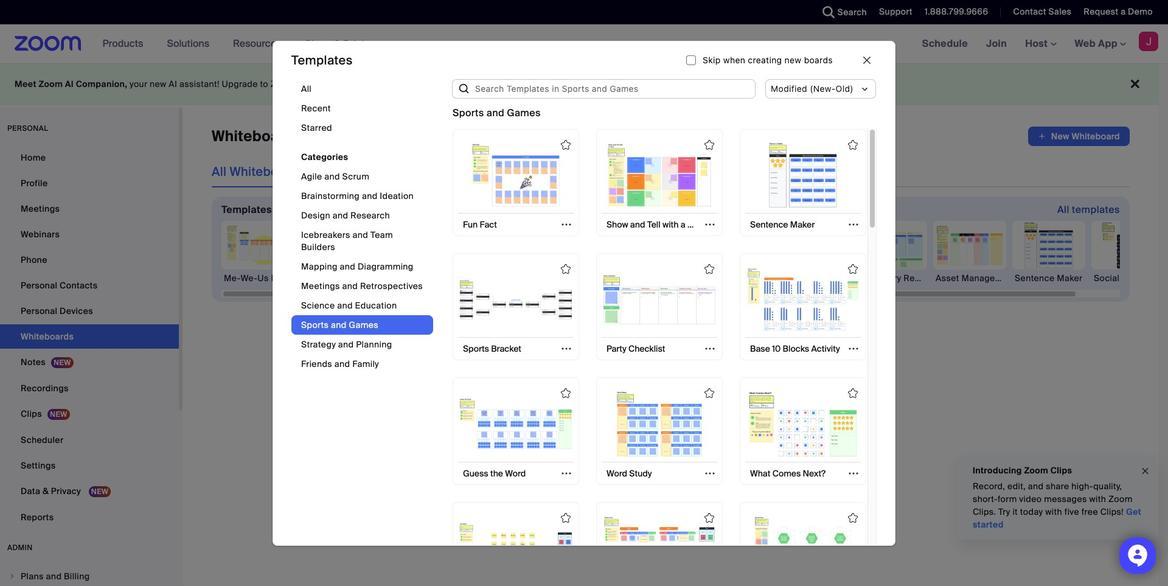 Task type: describe. For each thing, give the bounding box(es) containing it.
1 vertical spatial show and tell with a twist
[[699, 273, 805, 284]]

design and research
[[301, 210, 390, 221]]

design
[[301, 210, 330, 221]]

what comes next? button
[[745, 462, 831, 484]]

add to starred image for show and tell with a twist
[[705, 140, 714, 149]]

pricing
[[344, 37, 377, 50]]

get
[[351, 79, 364, 89]]

party checklist
[[607, 343, 665, 354]]

zoom up the edit,
[[1025, 465, 1049, 476]]

thumbnail for base 10 blocks activity image
[[747, 266, 860, 332]]

1.888.799.9666 button up schedule link
[[925, 6, 989, 17]]

uml class diagram button
[[538, 221, 623, 284]]

1 ai from the left
[[65, 79, 74, 89]]

2 ai from the left
[[169, 79, 177, 89]]

with left the weekly planner
[[758, 273, 775, 284]]

quality,
[[1094, 481, 1122, 492]]

sentence maker for "sentence maker" button within the card for template sentence maker element
[[750, 219, 815, 230]]

sales
[[1049, 6, 1072, 17]]

activity
[[811, 343, 840, 354]]

card for template family feud element
[[596, 502, 723, 586]]

guess the word
[[463, 468, 526, 479]]

product information navigation
[[93, 24, 386, 64]]

1.888.799.9666 button up join
[[916, 0, 992, 24]]

asset management
[[936, 273, 1017, 284]]

mapping and diagramming
[[301, 261, 414, 272]]

all templates
[[1058, 203, 1120, 216]]

learning experience canvas
[[382, 273, 501, 284]]

at
[[470, 79, 478, 89]]

social emotional l button
[[1092, 221, 1168, 284]]

admin
[[7, 543, 33, 553]]

meetings for meetings
[[21, 203, 60, 214]]

get started link
[[973, 506, 1142, 530]]

emotional
[[1122, 273, 1164, 284]]

1 vertical spatial close image
[[1141, 464, 1151, 478]]

fact for fun fact element
[[321, 273, 339, 284]]

introducing
[[973, 465, 1022, 476]]

and inside icebreakers and team builders
[[353, 229, 368, 240]]

2 word from the left
[[607, 468, 627, 479]]

contact
[[1014, 6, 1047, 17]]

thumbnail for special skills image
[[747, 515, 860, 581]]

sentence for "sentence maker" button within the card for template sentence maker element
[[750, 219, 788, 230]]

friends and family
[[301, 358, 379, 369]]

sports and games status
[[453, 106, 541, 120]]

with inside sports and games element
[[663, 219, 679, 230]]

old)
[[836, 83, 854, 93]]

pro
[[317, 79, 331, 89]]

fun fact for fun fact element
[[303, 273, 339, 284]]

notes
[[21, 357, 46, 368]]

card for template what comes next? element
[[740, 377, 867, 485]]

social emotional l
[[1094, 273, 1168, 284]]

weekly schedule element
[[617, 272, 690, 284]]

templates for whiteboards
[[222, 203, 272, 216]]

scheduler
[[21, 435, 64, 445]]

base 10 blocks activity button
[[745, 338, 845, 360]]

today inside meet zoom ai companion, footer
[[598, 79, 623, 89]]

card for template guess the word element
[[453, 377, 579, 485]]

uml class diagram
[[540, 273, 623, 284]]

no
[[481, 79, 491, 89]]

skip when creating new boards
[[703, 54, 833, 65]]

1 upgrade from the left
[[222, 79, 258, 89]]

sports for sports and games status
[[453, 106, 484, 119]]

sports bracket
[[463, 343, 522, 354]]

us
[[258, 273, 269, 284]]

one
[[297, 79, 314, 89]]

my
[[375, 164, 393, 180]]

boards
[[804, 54, 833, 65]]

maker for sentence maker element
[[1057, 273, 1083, 284]]

add to starred image inside card for template family feud element
[[705, 513, 714, 523]]

personal for personal contacts
[[21, 280, 57, 291]]

digital marketing canvas element
[[459, 272, 565, 284]]

brainstorming and ideation
[[301, 190, 414, 201]]

0 vertical spatial application
[[1028, 127, 1130, 146]]

access
[[367, 79, 397, 89]]

bracket
[[491, 343, 522, 354]]

weekly for weekly schedule
[[620, 273, 649, 284]]

webinars
[[21, 229, 60, 240]]

show inside sports and games element
[[607, 219, 628, 230]]

1 vertical spatial tell
[[741, 273, 755, 284]]

your
[[130, 79, 147, 89]]

personal devices
[[21, 305, 93, 316]]

learning experience canvas element
[[380, 272, 501, 284]]

high-
[[1072, 481, 1094, 492]]

word inside "element"
[[505, 468, 526, 479]]

sentence for sentence maker element
[[1015, 273, 1055, 284]]

1 horizontal spatial twist
[[784, 273, 805, 284]]

canvas for learning experience canvas
[[470, 273, 501, 284]]

settings
[[21, 460, 56, 471]]

get
[[1126, 506, 1142, 517]]

video
[[1020, 494, 1042, 504]]

planning
[[356, 339, 392, 350]]

free
[[1082, 506, 1098, 517]]

weekly schedule button
[[617, 221, 690, 284]]

zoom left one on the top of page
[[271, 79, 295, 89]]

companion
[[420, 79, 468, 89]]

form
[[998, 494, 1017, 504]]

starred inside tabs of all whiteboard page tab list
[[590, 164, 634, 180]]

collaborate
[[672, 367, 753, 386]]

join
[[986, 37, 1007, 50]]

laboratory report button
[[854, 221, 932, 284]]

thumbnail for party checklist image
[[603, 266, 716, 332]]

asset
[[936, 273, 960, 284]]

icebreakers and team builders
[[301, 229, 393, 252]]

1 horizontal spatial show
[[699, 273, 721, 284]]

what comes next?
[[750, 468, 826, 479]]

me-we-us retrospective
[[224, 273, 329, 284]]

thumbnail for guess the word image
[[460, 391, 572, 457]]

me-we-us retrospective button
[[222, 221, 329, 284]]

card for template word study element
[[596, 377, 723, 485]]

request a demo
[[1084, 6, 1153, 17]]

and inside record, edit, and share high-quality, short-form video messages with zoom clips. try it today with five free clips!
[[1028, 481, 1044, 492]]

icebreakers
[[301, 229, 350, 240]]

& for pricing
[[334, 37, 341, 50]]

data
[[21, 486, 40, 497]]

clips inside 'link'
[[21, 408, 42, 419]]

skip
[[703, 54, 721, 65]]

support
[[879, 6, 913, 17]]

short-
[[973, 494, 998, 504]]

card for template base 10 blocks activity element
[[740, 253, 867, 360]]

with up free
[[1090, 494, 1107, 504]]

we-
[[241, 273, 258, 284]]

clips!
[[1101, 506, 1124, 517]]

retrospectives
[[360, 280, 423, 291]]

with down messages
[[1046, 506, 1063, 517]]

whiteboards up all whiteboards
[[212, 127, 302, 145]]

recent for all whiteboards
[[319, 164, 361, 180]]

assistant!
[[180, 79, 220, 89]]

privacy
[[51, 486, 81, 497]]

weekly planner button
[[775, 221, 848, 284]]

when
[[723, 54, 746, 65]]

contact sales
[[1014, 6, 1072, 17]]

it's
[[605, 397, 617, 408]]

card for template show and tell with a twist element
[[596, 129, 723, 236]]

show and tell with a twist inside sports and games element
[[607, 219, 708, 230]]

card for template special skills element
[[740, 502, 867, 586]]

tell inside sports and games element
[[647, 219, 661, 230]]

2 horizontal spatial to
[[640, 397, 648, 408]]

(new-
[[810, 83, 836, 93]]

add to starred image for what comes next?
[[848, 388, 858, 398]]

thumbnail for show and tell with a twist image
[[603, 142, 716, 208]]

meet zoom ai companion, your new ai assistant! upgrade to zoom one pro and get access to ai companion at no additional cost. upgrade today
[[15, 79, 623, 89]]

reports link
[[0, 505, 179, 529]]

meet
[[15, 79, 36, 89]]

twist inside sports and games element
[[688, 219, 708, 230]]

0 horizontal spatial application
[[620, 429, 722, 449]]

starred inside categories element
[[301, 122, 332, 133]]

learning experience canvas button
[[380, 221, 501, 284]]



Task type: locate. For each thing, give the bounding box(es) containing it.
recent for all
[[301, 103, 331, 113]]

party checklist button
[[602, 338, 670, 360]]

close image right boards
[[864, 56, 871, 64]]

upgrade right cost.
[[560, 79, 596, 89]]

family
[[352, 358, 379, 369]]

fun fact for fun fact "button" within sports and games element
[[463, 219, 497, 230]]

& for privacy
[[43, 486, 49, 497]]

1 vertical spatial clips
[[1051, 465, 1073, 476]]

builders
[[301, 241, 335, 252]]

2 weekly from the left
[[778, 273, 807, 284]]

0 horizontal spatial sentence maker
[[750, 219, 815, 230]]

1.888.799.9666
[[925, 6, 989, 17]]

diagramming
[[358, 261, 414, 272]]

2 canvas from the left
[[534, 273, 565, 284]]

1 weekly from the left
[[620, 273, 649, 284]]

five
[[1065, 506, 1080, 517]]

0 horizontal spatial &
[[43, 486, 49, 497]]

0 horizontal spatial fun fact
[[303, 273, 339, 284]]

1 horizontal spatial tell
[[741, 273, 755, 284]]

1 horizontal spatial games
[[507, 106, 541, 119]]

0 vertical spatial show and tell with a twist
[[607, 219, 708, 230]]

meetings inside categories element
[[301, 280, 340, 291]]

all for all whiteboards
[[212, 164, 227, 180]]

1 vertical spatial recent
[[319, 164, 361, 180]]

blocks
[[783, 343, 809, 354]]

ai left "companion," on the left
[[65, 79, 74, 89]]

fun down mapping
[[303, 273, 318, 284]]

1 horizontal spatial sentence maker button
[[1013, 221, 1086, 284]]

asset management element
[[934, 272, 1017, 284]]

1 vertical spatial sports and games
[[301, 319, 379, 330]]

all whiteboards
[[212, 164, 304, 180]]

add to starred image for sentence maker
[[848, 140, 858, 149]]

1 canvas from the left
[[470, 273, 501, 284]]

0 horizontal spatial fun
[[303, 273, 318, 284]]

0 horizontal spatial twist
[[688, 219, 708, 230]]

1 vertical spatial show
[[699, 273, 721, 284]]

science and education
[[301, 300, 397, 311]]

card for template sports bracket element
[[453, 253, 579, 360]]

friends
[[301, 358, 332, 369]]

digital marketing canvas button
[[459, 221, 565, 284]]

sentence inside sports and games element
[[750, 219, 788, 230]]

sports down at
[[453, 106, 484, 119]]

starred right me
[[590, 164, 634, 180]]

&
[[334, 37, 341, 50], [43, 486, 49, 497]]

personal
[[21, 280, 57, 291], [21, 305, 57, 316]]

party
[[607, 343, 627, 354]]

1 horizontal spatial maker
[[1057, 273, 1083, 284]]

study
[[629, 468, 652, 479]]

whiteboards down categories
[[230, 164, 304, 180]]

ai left 'companion'
[[409, 79, 418, 89]]

word left study
[[607, 468, 627, 479]]

1 horizontal spatial sports and games
[[453, 106, 541, 119]]

and inside status
[[487, 106, 505, 119]]

maker for "sentence maker" button within the card for template sentence maker element
[[790, 219, 815, 230]]

1 horizontal spatial meetings
[[301, 280, 340, 291]]

1 horizontal spatial templates
[[291, 52, 353, 68]]

maker
[[790, 219, 815, 230], [1057, 273, 1083, 284]]

add to starred image for base 10 blocks activity
[[848, 264, 858, 274]]

maker left social
[[1057, 273, 1083, 284]]

1 horizontal spatial clips
[[1051, 465, 1073, 476]]

sports down science
[[301, 319, 329, 330]]

phone
[[21, 254, 47, 265]]

recent inside categories element
[[301, 103, 331, 113]]

& inside "product information" navigation
[[334, 37, 341, 50]]

sentence maker for sentence maker element
[[1015, 273, 1083, 284]]

games down additional
[[507, 106, 541, 119]]

sports inside status
[[453, 106, 484, 119]]

personal down the phone
[[21, 280, 57, 291]]

base
[[750, 343, 770, 354]]

1 horizontal spatial &
[[334, 37, 341, 50]]

sports bracket button
[[458, 338, 526, 360]]

whiteboards up ideation
[[396, 164, 470, 180]]

1 horizontal spatial schedule
[[922, 37, 968, 50]]

0 vertical spatial fact
[[480, 219, 497, 230]]

agile
[[301, 171, 322, 182]]

new left boards
[[785, 54, 802, 65]]

notes link
[[0, 350, 179, 375]]

recent down categories
[[319, 164, 361, 180]]

fun fact down tabs of all whiteboard page tab list
[[463, 219, 497, 230]]

0 horizontal spatial sentence
[[750, 219, 788, 230]]

close image
[[864, 56, 871, 64], [1141, 464, 1151, 478]]

0 horizontal spatial all
[[212, 164, 227, 180]]

whiteboards for my
[[396, 164, 470, 180]]

templates down plans
[[291, 52, 353, 68]]

upgrade down "product information" navigation
[[222, 79, 258, 89]]

fact for fun fact "button" within sports and games element
[[480, 219, 497, 230]]

clips up scheduler
[[21, 408, 42, 419]]

and inside meet zoom ai companion, footer
[[333, 79, 349, 89]]

0 horizontal spatial fun fact button
[[301, 221, 374, 284]]

meetings
[[21, 203, 60, 214], [301, 280, 340, 291]]

l
[[1166, 273, 1168, 284]]

add to starred image inside card for template fly swatter 'element'
[[561, 513, 571, 523]]

meetings navigation
[[913, 24, 1168, 64]]

0 horizontal spatial word
[[505, 468, 526, 479]]

show up 'diagram'
[[607, 219, 628, 230]]

word right the
[[505, 468, 526, 479]]

sports and games up strategy and planning
[[301, 319, 379, 330]]

meetings down mapping
[[301, 280, 340, 291]]

add to starred image inside the card for template guess the word "element"
[[561, 388, 571, 398]]

0 vertical spatial close image
[[864, 56, 871, 64]]

ideation
[[380, 190, 414, 201]]

banner
[[0, 24, 1168, 64]]

fun fact element
[[301, 272, 374, 284]]

0 horizontal spatial show
[[607, 219, 628, 230]]

today
[[598, 79, 623, 89], [1020, 506, 1043, 517]]

1 horizontal spatial all
[[301, 83, 312, 94]]

1 horizontal spatial sentence
[[1015, 273, 1055, 284]]

request
[[1084, 6, 1119, 17]]

1 vertical spatial fun
[[303, 273, 318, 284]]

all for all templates
[[1058, 203, 1070, 216]]

recent down meet zoom ai companion, your new ai assistant! upgrade to zoom one pro and get access to ai companion at no additional cost. upgrade today
[[301, 103, 331, 113]]

0 vertical spatial fun
[[463, 219, 478, 230]]

0 vertical spatial clips
[[21, 408, 42, 419]]

personal down personal contacts
[[21, 305, 57, 316]]

0 vertical spatial sports
[[453, 106, 484, 119]]

2 upgrade from the left
[[560, 79, 596, 89]]

clips up the share
[[1051, 465, 1073, 476]]

social emotional learning element
[[1092, 272, 1168, 284]]

1 horizontal spatial new
[[785, 54, 802, 65]]

with left me
[[530, 164, 554, 180]]

canvas for digital marketing canvas
[[534, 273, 565, 284]]

games up "planning"
[[349, 319, 379, 330]]

add to starred image inside card for template sports bracket element
[[561, 264, 571, 274]]

learning
[[382, 273, 419, 284]]

add to starred image inside card for template special skills "element"
[[848, 513, 858, 523]]

1 vertical spatial sports
[[301, 319, 329, 330]]

1 vertical spatial starred
[[590, 164, 634, 180]]

profile link
[[0, 171, 179, 195]]

maker inside sports and games element
[[790, 219, 815, 230]]

research
[[351, 210, 390, 221]]

1 vertical spatial &
[[43, 486, 49, 497]]

1 vertical spatial application
[[620, 429, 722, 449]]

0 horizontal spatial ai
[[65, 79, 74, 89]]

0 horizontal spatial new
[[150, 79, 166, 89]]

personal menu menu
[[0, 145, 179, 531]]

to right the access at the top left of page
[[399, 79, 407, 89]]

add to starred image
[[705, 140, 714, 149], [561, 388, 571, 398], [848, 388, 858, 398], [561, 513, 571, 523], [848, 513, 858, 523]]

0 vertical spatial templates
[[291, 52, 353, 68]]

to right time
[[640, 397, 648, 408]]

0 vertical spatial new
[[785, 54, 802, 65]]

devices
[[60, 305, 93, 316]]

meetings link
[[0, 197, 179, 221]]

all inside categories element
[[301, 83, 312, 94]]

sentence maker inside sports and games element
[[750, 219, 815, 230]]

get started
[[973, 506, 1142, 530]]

1 horizontal spatial fun fact
[[463, 219, 497, 230]]

digital
[[461, 273, 488, 284]]

add to starred image inside card for template word study element
[[705, 388, 714, 398]]

0 vertical spatial personal
[[21, 280, 57, 291]]

zoom inside record, edit, and share high-quality, short-form video messages with zoom clips. try it today with five free clips!
[[1109, 494, 1133, 504]]

modified (new-old) button
[[766, 79, 874, 98]]

add to starred image
[[561, 140, 571, 149], [848, 140, 858, 149], [561, 264, 571, 274], [705, 264, 714, 274], [848, 264, 858, 274], [705, 388, 714, 398], [705, 513, 714, 523]]

add to starred image inside card for template what comes next? 'element'
[[848, 388, 858, 398]]

2 horizontal spatial ai
[[409, 79, 418, 89]]

sports inside categories element
[[301, 319, 329, 330]]

clips
[[21, 408, 42, 419], [1051, 465, 1073, 476]]

2 personal from the top
[[21, 305, 57, 316]]

laboratory report element
[[854, 272, 932, 284]]

new
[[785, 54, 802, 65], [150, 79, 166, 89]]

fact inside sports and games element
[[480, 219, 497, 230]]

diagram
[[588, 273, 623, 284]]

contact sales link up meetings navigation
[[1014, 6, 1072, 17]]

tell
[[647, 219, 661, 230], [741, 273, 755, 284]]

0 vertical spatial maker
[[790, 219, 815, 230]]

1 horizontal spatial weekly
[[778, 273, 807, 284]]

create
[[589, 367, 637, 386]]

0 horizontal spatial weekly
[[620, 273, 649, 284]]

share
[[1046, 481, 1070, 492]]

add to starred image inside card for template base 10 blocks activity element
[[848, 264, 858, 274]]

& inside personal menu menu
[[43, 486, 49, 497]]

all inside button
[[1058, 203, 1070, 216]]

1 horizontal spatial starred
[[590, 164, 634, 180]]

social
[[1094, 273, 1120, 284]]

0 vertical spatial twist
[[688, 219, 708, 230]]

time
[[619, 397, 638, 408]]

sports and games inside categories element
[[301, 319, 379, 330]]

show and tell with a twist
[[607, 219, 708, 230], [699, 273, 805, 284]]

0 horizontal spatial clips
[[21, 408, 42, 419]]

& right the data
[[43, 486, 49, 497]]

1 horizontal spatial fun
[[463, 219, 478, 230]]

add to starred image for word study
[[705, 388, 714, 398]]

fun down tabs of all whiteboard page tab list
[[463, 219, 478, 230]]

weekly for weekly planner
[[778, 273, 807, 284]]

sentence maker down thumbnail for sentence maker
[[750, 219, 815, 230]]

the
[[490, 468, 503, 479]]

0 horizontal spatial today
[[598, 79, 623, 89]]

1 horizontal spatial sentence maker
[[1015, 273, 1083, 284]]

sports for sports bracket button
[[463, 343, 489, 354]]

add to starred image inside card for template sentence maker element
[[848, 140, 858, 149]]

zoom right the meet
[[39, 79, 63, 89]]

sports and games element
[[452, 128, 868, 586]]

add to starred image for party checklist
[[705, 264, 714, 274]]

1 vertical spatial schedule
[[651, 273, 690, 284]]

zoom logo image
[[15, 36, 81, 51]]

sports inside button
[[463, 343, 489, 354]]

fun inside sports and games element
[[463, 219, 478, 230]]

show right weekly schedule
[[699, 273, 721, 284]]

1 vertical spatial templates
[[222, 203, 272, 216]]

1 vertical spatial games
[[349, 319, 379, 330]]

1.888.799.9666 button
[[916, 0, 992, 24], [925, 6, 989, 17]]

weekly schedule
[[620, 273, 690, 284]]

starred up categories
[[301, 122, 332, 133]]

meetings up the webinars
[[21, 203, 60, 214]]

add to starred image for fun fact
[[561, 140, 571, 149]]

me-
[[224, 273, 241, 284]]

ai left 'assistant!'
[[169, 79, 177, 89]]

1 horizontal spatial application
[[1028, 127, 1130, 146]]

templates for templates
[[291, 52, 353, 68]]

creating
[[748, 54, 782, 65]]

games inside categories element
[[349, 319, 379, 330]]

thumbnail for what comes next? image
[[747, 391, 860, 457]]

sentence maker element
[[1013, 272, 1086, 284]]

sentence maker button down all templates button
[[1013, 221, 1086, 284]]

1 word from the left
[[505, 468, 526, 479]]

meetings for meetings and retrospectives
[[301, 280, 340, 291]]

fun for fun fact "button" within sports and games element
[[463, 219, 478, 230]]

0 horizontal spatial to
[[260, 79, 268, 89]]

1 horizontal spatial fun fact button
[[458, 214, 502, 235]]

& right plans
[[334, 37, 341, 50]]

with inside tabs of all whiteboard page tab list
[[530, 164, 554, 180]]

1 horizontal spatial word
[[607, 468, 627, 479]]

request a demo link
[[1075, 0, 1168, 24], [1084, 6, 1153, 17]]

personal contacts link
[[0, 273, 179, 298]]

thumbnail for family feud image
[[603, 515, 716, 581]]

banner containing schedule
[[0, 24, 1168, 64]]

me-we-us retrospective element
[[222, 272, 329, 284]]

thumbnail for sports bracket image
[[460, 266, 572, 332]]

1 horizontal spatial today
[[1020, 506, 1043, 517]]

zoom
[[39, 79, 63, 89], [271, 79, 295, 89], [1025, 465, 1049, 476], [1109, 494, 1133, 504]]

thumbnail for fly swatter image
[[460, 515, 572, 581]]

add to starred image for guess the word
[[561, 388, 571, 398]]

1 horizontal spatial to
[[399, 79, 407, 89]]

weekly inside "weekly planner" element
[[778, 273, 807, 284]]

games inside status
[[507, 106, 541, 119]]

0 vertical spatial &
[[334, 37, 341, 50]]

card for template fly swatter element
[[453, 502, 579, 586]]

0 horizontal spatial canvas
[[470, 273, 501, 284]]

add to starred image for sports bracket
[[561, 264, 571, 274]]

weekly planner element
[[775, 272, 848, 284]]

and
[[333, 79, 349, 89], [487, 106, 505, 119], [324, 171, 340, 182], [362, 190, 378, 201], [333, 210, 348, 221], [630, 219, 645, 230], [353, 229, 368, 240], [340, 261, 356, 272], [723, 273, 739, 284], [342, 280, 358, 291], [337, 300, 353, 311], [331, 319, 347, 330], [338, 339, 354, 350], [335, 358, 350, 369], [641, 367, 668, 386], [1028, 481, 1044, 492]]

trash
[[649, 164, 681, 180]]

0 vertical spatial all
[[301, 83, 312, 94]]

0 vertical spatial show
[[607, 219, 628, 230]]

all for all
[[301, 83, 312, 94]]

modified (new-old)
[[771, 83, 854, 93]]

1 horizontal spatial fact
[[480, 219, 497, 230]]

personal
[[7, 124, 48, 133]]

0 horizontal spatial templates
[[222, 203, 272, 216]]

fun fact down mapping
[[303, 273, 339, 284]]

2 vertical spatial all
[[1058, 203, 1070, 216]]

team
[[371, 229, 393, 240]]

whiteboards for all
[[230, 164, 304, 180]]

1 vertical spatial all
[[212, 164, 227, 180]]

application
[[1028, 127, 1130, 146], [620, 429, 722, 449]]

sports
[[453, 106, 484, 119], [301, 319, 329, 330], [463, 343, 489, 354]]

schedule inside button
[[651, 273, 690, 284]]

sports left bracket
[[463, 343, 489, 354]]

all inside tab list
[[212, 164, 227, 180]]

settings link
[[0, 453, 179, 478]]

meet zoom ai companion, footer
[[0, 63, 1159, 105]]

1 vertical spatial new
[[150, 79, 166, 89]]

0 horizontal spatial maker
[[790, 219, 815, 230]]

1 vertical spatial twist
[[784, 273, 805, 284]]

contacts
[[60, 280, 98, 291]]

messages
[[1044, 494, 1087, 504]]

1 horizontal spatial close image
[[1141, 464, 1151, 478]]

0 vertical spatial fun fact
[[463, 219, 497, 230]]

0 vertical spatial tell
[[647, 219, 661, 230]]

weekly inside weekly schedule element
[[620, 273, 649, 284]]

thumbnail for sentence maker image
[[747, 142, 860, 208]]

fun fact button inside sports and games element
[[458, 214, 502, 235]]

create and collaborate
[[589, 367, 753, 386]]

0 vertical spatial schedule
[[922, 37, 968, 50]]

maker down thumbnail for sentence maker
[[790, 219, 815, 230]]

recent inside tabs of all whiteboard page tab list
[[319, 164, 361, 180]]

0 vertical spatial meetings
[[21, 203, 60, 214]]

0 horizontal spatial sentence maker button
[[745, 214, 820, 235]]

add to starred image inside card for template show and tell with a twist element
[[705, 140, 714, 149]]

thumbnail for word study image
[[603, 391, 716, 457]]

twist
[[688, 219, 708, 230], [784, 273, 805, 284]]

tabs of all whiteboard page tab list
[[212, 156, 744, 187]]

close image up the get
[[1141, 464, 1151, 478]]

guess the word button
[[458, 462, 531, 484]]

to left one on the top of page
[[260, 79, 268, 89]]

3 ai from the left
[[409, 79, 418, 89]]

schedule inside meetings navigation
[[922, 37, 968, 50]]

profile
[[21, 178, 48, 189]]

1 vertical spatial today
[[1020, 506, 1043, 517]]

show and tell with a twist element
[[696, 272, 805, 284]]

card for template party checklist element
[[596, 253, 723, 360]]

1 vertical spatial meetings
[[301, 280, 340, 291]]

0 vertical spatial sports and games
[[453, 106, 541, 119]]

0 horizontal spatial upgrade
[[222, 79, 258, 89]]

sentence maker button down thumbnail for sentence maker
[[745, 214, 820, 235]]

0 vertical spatial starred
[[301, 122, 332, 133]]

additional
[[493, 79, 535, 89]]

add to starred image inside card for template party checklist element
[[705, 264, 714, 274]]

templates down all whiteboards
[[222, 203, 272, 216]]

fun fact
[[463, 219, 497, 230], [303, 273, 339, 284]]

fun for fun fact element
[[303, 273, 318, 284]]

base 10 blocks activity
[[750, 343, 840, 354]]

projects
[[695, 164, 744, 180]]

with down thumbnail for show and tell with a twist
[[663, 219, 679, 230]]

personal contacts
[[21, 280, 98, 291]]

new inside meet zoom ai companion, footer
[[150, 79, 166, 89]]

word study button
[[602, 462, 657, 484]]

sports and games down no
[[453, 106, 541, 119]]

thumbnail for fun fact image
[[460, 142, 572, 208]]

0 vertical spatial sentence
[[750, 219, 788, 230]]

0 horizontal spatial close image
[[864, 56, 871, 64]]

0 horizontal spatial meetings
[[21, 203, 60, 214]]

personal for personal devices
[[21, 305, 57, 316]]

sentence maker button inside card for template sentence maker element
[[745, 214, 820, 235]]

twist down projects
[[688, 219, 708, 230]]

plans & pricing
[[305, 37, 377, 50]]

new right your at the left
[[150, 79, 166, 89]]

masterpiece.
[[682, 397, 737, 408]]

0 horizontal spatial fact
[[321, 273, 339, 284]]

categories element
[[291, 79, 433, 386]]

today inside record, edit, and share high-quality, short-form video messages with zoom clips. try it today with five free clips!
[[1020, 506, 1043, 517]]

1 horizontal spatial ai
[[169, 79, 177, 89]]

fun fact inside sports and games element
[[463, 219, 497, 230]]

phone link
[[0, 248, 179, 272]]

zoom up clips!
[[1109, 494, 1133, 504]]

2 vertical spatial sports
[[463, 343, 489, 354]]

show and tell with a twist button
[[602, 214, 708, 235], [696, 221, 805, 284]]

1 personal from the top
[[21, 280, 57, 291]]

Search Templates in Sports and Games text field
[[470, 79, 756, 98]]

0 vertical spatial recent
[[301, 103, 331, 113]]

sentence maker left social
[[1015, 273, 1083, 284]]

twist left planner
[[784, 273, 805, 284]]

uml class diagram element
[[538, 272, 623, 284]]

fact down mapping
[[321, 273, 339, 284]]

add to starred image inside the card for template fun fact element
[[561, 140, 571, 149]]

fact down tabs of all whiteboard page tab list
[[480, 219, 497, 230]]

card for template fun fact element
[[453, 129, 579, 236]]

0 horizontal spatial schedule
[[651, 273, 690, 284]]

meetings inside meetings link
[[21, 203, 60, 214]]

2 horizontal spatial all
[[1058, 203, 1070, 216]]

1 horizontal spatial canvas
[[534, 273, 565, 284]]

experience
[[421, 273, 468, 284]]

guess
[[463, 468, 488, 479]]

card for template sentence maker element
[[740, 129, 867, 236]]

contact sales link up join
[[1004, 0, 1075, 24]]



Task type: vqa. For each thing, say whether or not it's contained in the screenshot.
THE DESIGN AND RESEARCH
yes



